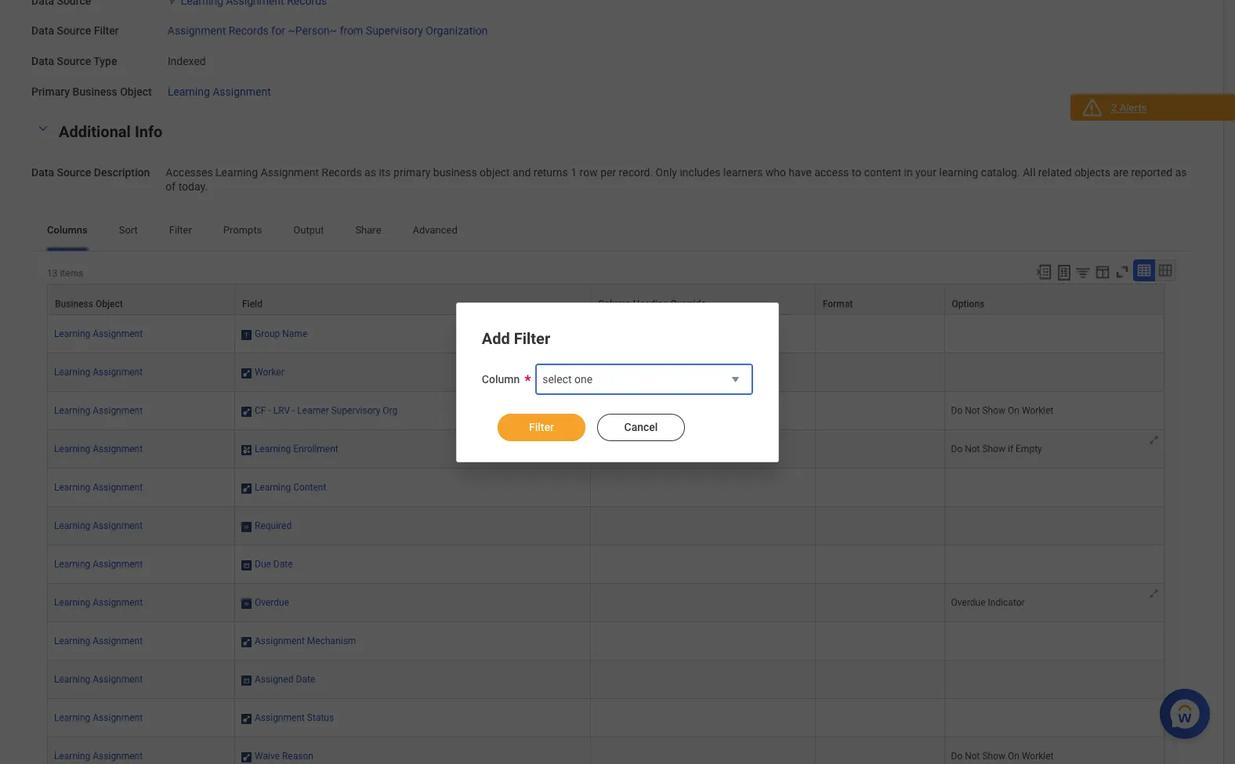 Task type: vqa. For each thing, say whether or not it's contained in the screenshot.
star image
no



Task type: locate. For each thing, give the bounding box(es) containing it.
1
[[571, 166, 577, 178]]

0 vertical spatial business
[[73, 85, 117, 98]]

4 field image from the top
[[242, 598, 252, 610]]

do not show on worklet
[[952, 405, 1054, 416], [952, 751, 1054, 762]]

on for cf - lrv - learner supervisory org
[[1008, 405, 1020, 416]]

3 row from the top
[[47, 354, 1165, 392]]

expand table image
[[1158, 263, 1174, 278]]

column down "add"
[[482, 373, 520, 385]]

date for assigned date
[[296, 674, 315, 685]]

records left for
[[229, 25, 269, 37]]

0 vertical spatial column
[[599, 299, 631, 310]]

6 field image from the top
[[242, 674, 252, 687]]

date for due date
[[274, 559, 293, 570]]

do
[[952, 405, 963, 416], [952, 444, 963, 455], [952, 751, 963, 762]]

data for data source filter
[[31, 25, 54, 37]]

worker
[[255, 367, 284, 378]]

learning
[[168, 85, 210, 98], [216, 166, 258, 178], [54, 329, 90, 340], [54, 367, 90, 378], [54, 405, 90, 416], [54, 444, 90, 455], [255, 444, 291, 455], [54, 482, 90, 493], [255, 482, 291, 493], [54, 521, 90, 532], [54, 559, 90, 570], [54, 598, 90, 609], [54, 636, 90, 647], [54, 674, 90, 685], [54, 713, 90, 724], [54, 751, 90, 762]]

field image for assignment status
[[242, 713, 252, 725]]

learning assignment for worker
[[54, 367, 143, 378]]

assignment for overdue
[[93, 598, 143, 609]]

records left its
[[322, 166, 362, 178]]

field image left group
[[242, 329, 252, 341]]

1 vertical spatial on
[[1008, 751, 1020, 762]]

data inside additional info group
[[31, 166, 54, 178]]

region
[[482, 401, 754, 443]]

date inside "link"
[[274, 559, 293, 570]]

2 vertical spatial source
[[57, 166, 91, 178]]

field image left learning content
[[242, 482, 252, 495]]

as right reported
[[1176, 166, 1188, 178]]

field image left waive
[[242, 751, 252, 764]]

required link
[[255, 518, 292, 532]]

data down chevron down icon
[[31, 166, 54, 178]]

filter down of
[[169, 224, 192, 236]]

2 worklet from the top
[[1022, 751, 1054, 762]]

column inside add filter dialog
[[482, 373, 520, 385]]

1 data from the top
[[31, 25, 54, 37]]

1 overdue from the left
[[255, 598, 289, 609]]

columns
[[47, 224, 88, 236]]

records
[[229, 25, 269, 37], [322, 166, 362, 178]]

add filter
[[482, 329, 551, 348]]

field image for assignment mechanism
[[242, 636, 252, 649]]

5 field image from the top
[[242, 636, 252, 649]]

additional
[[59, 122, 131, 141]]

content
[[865, 166, 902, 178]]

2 overdue from the left
[[952, 598, 986, 609]]

1 on from the top
[[1008, 405, 1020, 416]]

in
[[904, 166, 913, 178]]

learning assignment link for worker
[[54, 367, 143, 378]]

filter
[[94, 25, 119, 37], [169, 224, 192, 236], [514, 329, 551, 348], [529, 421, 554, 433]]

data
[[31, 25, 54, 37], [31, 55, 54, 67], [31, 166, 54, 178]]

learning assignment for assignment status
[[54, 713, 143, 724]]

field image for cf - lrv - learner supervisory org
[[242, 405, 252, 418]]

5 row from the top
[[47, 431, 1165, 469]]

source inside additional info group
[[57, 166, 91, 178]]

field image left overdue link
[[242, 598, 252, 610]]

filter down select
[[529, 421, 554, 433]]

learning assignment link for assignment mechanism
[[54, 636, 143, 647]]

field image left 'cf'
[[242, 405, 252, 418]]

1 vertical spatial do
[[952, 444, 963, 455]]

learning for group name
[[54, 329, 90, 340]]

records inside the accesses learning assignment records as its primary business object and returns 1 row per record. only includes learners who have access to content in your learning catalog. all related objects are reported as of today.
[[322, 166, 362, 178]]

do for waive reason
[[952, 751, 963, 762]]

cell
[[591, 315, 816, 354], [816, 315, 945, 354], [945, 315, 1165, 354], [591, 354, 816, 392], [816, 354, 945, 392], [945, 354, 1165, 392], [816, 392, 945, 431], [591, 431, 816, 469], [816, 431, 945, 469], [591, 469, 816, 507], [816, 469, 945, 507], [945, 469, 1165, 507], [591, 507, 816, 546], [816, 507, 945, 546], [945, 507, 1165, 546], [591, 546, 816, 584], [816, 546, 945, 584], [945, 546, 1165, 584], [591, 584, 816, 623], [816, 584, 945, 623], [591, 623, 816, 661], [816, 623, 945, 661], [945, 623, 1165, 661], [591, 661, 816, 700], [816, 661, 945, 700], [945, 661, 1165, 700], [591, 700, 816, 738], [816, 700, 945, 738], [945, 700, 1165, 738], [591, 738, 816, 765], [816, 738, 945, 765]]

2 vertical spatial show
[[983, 751, 1006, 762]]

2 field image from the top
[[242, 405, 252, 418]]

0 horizontal spatial date
[[274, 559, 293, 570]]

0 horizontal spatial organization
[[426, 25, 488, 37]]

assignment for learning content
[[93, 482, 143, 493]]

12 row from the top
[[47, 700, 1165, 738]]

business down 'items'
[[55, 299, 93, 310]]

0 horizontal spatial records
[[229, 25, 269, 37]]

1 horizontal spatial overdue
[[952, 598, 986, 609]]

1 horizontal spatial records
[[322, 166, 362, 178]]

field image for assigned date
[[242, 674, 252, 687]]

3 data from the top
[[31, 166, 54, 178]]

2 vertical spatial do
[[952, 751, 963, 762]]

show for learning enrollment
[[983, 444, 1006, 455]]

learning assignment link for required
[[54, 521, 143, 532]]

chevron down image
[[34, 123, 53, 134]]

column inside popup button
[[599, 299, 631, 310]]

field image left assignment status
[[242, 713, 252, 725]]

tab list
[[31, 213, 1193, 251]]

1 vertical spatial data
[[31, 55, 54, 67]]

options button
[[945, 285, 1164, 315]]

assignment mechanism link
[[255, 633, 356, 647]]

0 horizontal spatial -
[[269, 405, 271, 416]]

per
[[601, 166, 616, 178]]

info
[[135, 122, 163, 141]]

data up "primary"
[[31, 55, 54, 67]]

field image for waive reason
[[242, 751, 252, 764]]

source for type
[[57, 55, 91, 67]]

1 vertical spatial date
[[296, 674, 315, 685]]

3 not from the top
[[965, 751, 981, 762]]

learning assignment for overdue
[[54, 598, 143, 609]]

field image for required
[[242, 521, 252, 533]]

data source type
[[31, 55, 117, 67]]

row
[[47, 284, 1165, 315], [47, 315, 1165, 354], [47, 354, 1165, 392], [47, 392, 1165, 431], [47, 431, 1165, 469], [47, 469, 1165, 507], [47, 507, 1165, 546], [47, 546, 1165, 584], [47, 584, 1165, 623], [47, 623, 1165, 661], [47, 661, 1165, 700], [47, 700, 1165, 738], [47, 738, 1165, 765]]

1 - from the left
[[269, 405, 271, 416]]

field image
[[242, 329, 252, 341], [242, 405, 252, 418], [242, 521, 252, 533], [242, 559, 252, 572], [242, 636, 252, 649], [242, 674, 252, 687], [242, 713, 252, 725], [242, 751, 252, 764]]

- right 'cf'
[[269, 405, 271, 416]]

select
[[543, 373, 572, 385]]

0 horizontal spatial as
[[365, 166, 376, 178]]

waive
[[255, 751, 280, 762]]

data for data source type
[[31, 55, 54, 67]]

0 vertical spatial show
[[983, 405, 1006, 416]]

0 horizontal spatial column
[[482, 373, 520, 385]]

2 data from the top
[[31, 55, 54, 67]]

2 source from the top
[[57, 55, 91, 67]]

group name link
[[255, 325, 308, 340]]

learning assignment for learning content
[[54, 482, 143, 493]]

share
[[356, 224, 381, 236]]

data up data source type
[[31, 25, 54, 37]]

2 field image from the top
[[242, 444, 252, 456]]

field image
[[242, 367, 252, 380], [242, 444, 252, 456], [242, 482, 252, 495], [242, 598, 252, 610]]

select one button
[[536, 363, 754, 396]]

learning enrollment
[[255, 444, 339, 455]]

reported
[[1132, 166, 1173, 178]]

fullscreen image
[[1114, 263, 1132, 281]]

data for data source description
[[31, 166, 54, 178]]

0 vertical spatial not
[[965, 405, 981, 416]]

indexed
[[168, 55, 206, 67]]

column left heading
[[599, 299, 631, 310]]

waive reason link
[[255, 748, 314, 762]]

empty
[[1016, 444, 1043, 455]]

field image left assigned
[[242, 674, 252, 687]]

date right assigned
[[296, 674, 315, 685]]

0 vertical spatial on
[[1008, 405, 1020, 416]]

source for filter
[[57, 25, 91, 37]]

region containing filter
[[482, 401, 754, 443]]

sort
[[119, 224, 138, 236]]

0 vertical spatial date
[[274, 559, 293, 570]]

0 vertical spatial source
[[57, 25, 91, 37]]

filter button
[[498, 414, 586, 441]]

worklet
[[1022, 405, 1054, 416], [1022, 751, 1054, 762]]

supervisory for learner
[[331, 405, 381, 416]]

data source description
[[31, 166, 150, 178]]

do not show on worklet for waive reason
[[952, 751, 1054, 762]]

1 vertical spatial worklet
[[1022, 751, 1054, 762]]

1 vertical spatial object
[[96, 299, 123, 310]]

2
[[1112, 102, 1118, 114]]

not for learning enrollment
[[965, 444, 981, 455]]

filter inside tab list
[[169, 224, 192, 236]]

business down type
[[73, 85, 117, 98]]

-
[[269, 405, 271, 416], [293, 405, 295, 416]]

filter right "add"
[[514, 329, 551, 348]]

field image left due at the left bottom of the page
[[242, 559, 252, 572]]

learning assignment
[[168, 85, 271, 98], [54, 329, 143, 340], [54, 367, 143, 378], [54, 405, 143, 416], [54, 444, 143, 455], [54, 482, 143, 493], [54, 521, 143, 532], [54, 559, 143, 570], [54, 598, 143, 609], [54, 636, 143, 647], [54, 674, 143, 685], [54, 713, 143, 724], [54, 751, 143, 762]]

object inside popup button
[[96, 299, 123, 310]]

7 field image from the top
[[242, 713, 252, 725]]

1 source from the top
[[57, 25, 91, 37]]

0 vertical spatial do
[[952, 405, 963, 416]]

date right due at the left bottom of the page
[[274, 559, 293, 570]]

4 row from the top
[[47, 392, 1165, 431]]

show for cf - lrv - learner supervisory org
[[983, 405, 1006, 416]]

source up data source type
[[57, 25, 91, 37]]

3 do from the top
[[952, 751, 963, 762]]

as
[[365, 166, 376, 178], [1176, 166, 1188, 178]]

1 horizontal spatial organization
[[649, 405, 702, 416]]

filter inside button
[[529, 421, 554, 433]]

access
[[815, 166, 849, 178]]

3 field image from the top
[[242, 521, 252, 533]]

overdue for overdue link
[[255, 598, 289, 609]]

1 vertical spatial records
[[322, 166, 362, 178]]

learning
[[940, 166, 979, 178]]

organization
[[426, 25, 488, 37], [649, 405, 702, 416]]

2 row from the top
[[47, 315, 1165, 354]]

0 vertical spatial do not show on worklet
[[952, 405, 1054, 416]]

1 field image from the top
[[242, 329, 252, 341]]

learning for assigned date
[[54, 674, 90, 685]]

0 vertical spatial worklet
[[1022, 405, 1054, 416]]

2 vertical spatial data
[[31, 166, 54, 178]]

assigned date link
[[255, 671, 315, 685]]

overdue
[[255, 598, 289, 609], [952, 598, 986, 609]]

assignment records for ~person~ from supervisory organization
[[168, 25, 488, 37]]

supervisory for from
[[366, 25, 423, 37]]

4 field image from the top
[[242, 559, 252, 572]]

2 do from the top
[[952, 444, 963, 455]]

learning assignment link for cf - lrv - learner supervisory org
[[54, 405, 143, 416]]

cf - lrv - learner supervisory org
[[255, 405, 398, 416]]

1 vertical spatial source
[[57, 55, 91, 67]]

field image left worker
[[242, 367, 252, 380]]

source
[[57, 25, 91, 37], [57, 55, 91, 67], [57, 166, 91, 178]]

- right lrv
[[293, 405, 295, 416]]

field image for due date
[[242, 559, 252, 572]]

1 worklet from the top
[[1022, 405, 1054, 416]]

enrollment
[[293, 444, 339, 455]]

learning assignment for assigned date
[[54, 674, 143, 685]]

field image left assignment mechanism
[[242, 636, 252, 649]]

filter up type
[[94, 25, 119, 37]]

as left its
[[365, 166, 376, 178]]

learning for waive reason
[[54, 751, 90, 762]]

tab list containing columns
[[31, 213, 1193, 251]]

toolbar
[[1029, 260, 1177, 284]]

status
[[307, 713, 334, 724]]

9 row from the top
[[47, 584, 1165, 623]]

1 row from the top
[[47, 284, 1165, 315]]

all
[[1024, 166, 1036, 178]]

column heading override
[[599, 299, 706, 310]]

1 vertical spatial show
[[983, 444, 1006, 455]]

1 vertical spatial business
[[55, 299, 93, 310]]

1 horizontal spatial -
[[293, 405, 295, 416]]

due date
[[255, 559, 293, 570]]

overdue left indicator
[[952, 598, 986, 609]]

worklet for waive reason
[[1022, 751, 1054, 762]]

8 field image from the top
[[242, 751, 252, 764]]

2 show from the top
[[983, 444, 1006, 455]]

business object button
[[48, 285, 234, 315]]

cf - lrv - learner supervisory org link
[[255, 402, 398, 416]]

assignment for waive reason
[[93, 751, 143, 762]]

data source image
[[168, 0, 178, 7]]

3 show from the top
[[983, 751, 1006, 762]]

1 vertical spatial not
[[965, 444, 981, 455]]

learning assignment link for learning content
[[54, 482, 143, 493]]

learning assignment link for assigned date
[[54, 674, 143, 685]]

2 do not show on worklet from the top
[[952, 751, 1054, 762]]

from
[[340, 25, 363, 37]]

0 horizontal spatial overdue
[[255, 598, 289, 609]]

select to filter grid data image
[[1075, 264, 1092, 281]]

business
[[73, 85, 117, 98], [55, 299, 93, 310]]

learning assignment link
[[168, 82, 271, 98], [54, 329, 143, 340], [54, 367, 143, 378], [54, 405, 143, 416], [54, 444, 143, 455], [54, 482, 143, 493], [54, 521, 143, 532], [54, 559, 143, 570], [54, 598, 143, 609], [54, 636, 143, 647], [54, 674, 143, 685], [54, 713, 143, 724], [54, 751, 143, 762]]

1 not from the top
[[965, 405, 981, 416]]

1 horizontal spatial as
[[1176, 166, 1188, 178]]

0 vertical spatial data
[[31, 25, 54, 37]]

3 field image from the top
[[242, 482, 252, 495]]

overdue down due date
[[255, 598, 289, 609]]

have
[[789, 166, 812, 178]]

not
[[965, 405, 981, 416], [965, 444, 981, 455], [965, 751, 981, 762]]

1 do not show on worklet from the top
[[952, 405, 1054, 416]]

2 vertical spatial not
[[965, 751, 981, 762]]

learning for required
[[54, 521, 90, 532]]

field image left required
[[242, 521, 252, 533]]

2 on from the top
[[1008, 751, 1020, 762]]

source down additional
[[57, 166, 91, 178]]

source down data source filter
[[57, 55, 91, 67]]

items
[[60, 268, 83, 279]]

0 vertical spatial records
[[229, 25, 269, 37]]

assignment records for ~person~ from supervisory organization link
[[168, 21, 488, 37]]

1 vertical spatial do not show on worklet
[[952, 751, 1054, 762]]

prompts
[[223, 224, 262, 236]]

due
[[255, 559, 271, 570]]

assignment for assigned date
[[93, 674, 143, 685]]

1 field image from the top
[[242, 367, 252, 380]]

1 horizontal spatial date
[[296, 674, 315, 685]]

its
[[379, 166, 391, 178]]

data source type element
[[168, 45, 206, 69]]

learning assignment for group name
[[54, 329, 143, 340]]

format
[[823, 299, 853, 310]]

1 horizontal spatial column
[[599, 299, 631, 310]]

supervisory right 'from'
[[366, 25, 423, 37]]

1 show from the top
[[983, 405, 1006, 416]]

options
[[952, 299, 985, 310]]

2 not from the top
[[965, 444, 981, 455]]

group name
[[255, 329, 308, 340]]

field image left learning enrollment
[[242, 444, 252, 456]]

supervisory left org
[[331, 405, 381, 416]]

learning for cf - lrv - learner supervisory org
[[54, 405, 90, 416]]

3 source from the top
[[57, 166, 91, 178]]

1 vertical spatial column
[[482, 373, 520, 385]]

1 do from the top
[[952, 405, 963, 416]]



Task type: describe. For each thing, give the bounding box(es) containing it.
output
[[294, 224, 324, 236]]

business
[[434, 166, 477, 178]]

do not show on worklet for cf - lrv - learner supervisory org
[[952, 405, 1054, 416]]

6 row from the top
[[47, 469, 1165, 507]]

~person~
[[288, 25, 337, 37]]

content
[[293, 482, 326, 493]]

worker link
[[255, 364, 284, 378]]

required
[[255, 521, 292, 532]]

field image for overdue
[[242, 598, 252, 610]]

13 items
[[47, 268, 83, 279]]

only
[[656, 166, 677, 178]]

not for waive reason
[[965, 751, 981, 762]]

reason
[[282, 751, 314, 762]]

override
[[671, 299, 706, 310]]

0 vertical spatial object
[[120, 85, 152, 98]]

7 row from the top
[[47, 507, 1165, 546]]

learning assignment for learning enrollment
[[54, 444, 143, 455]]

worklet for cf - lrv - learner supervisory org
[[1022, 405, 1054, 416]]

for
[[272, 25, 285, 37]]

show for waive reason
[[983, 751, 1006, 762]]

learners
[[724, 166, 763, 178]]

description
[[94, 166, 150, 178]]

waive reason
[[255, 751, 314, 762]]

13 row from the top
[[47, 738, 1165, 765]]

learning assignment for due date
[[54, 559, 143, 570]]

of
[[166, 181, 176, 193]]

field
[[242, 299, 263, 310]]

indicator
[[988, 598, 1025, 609]]

object
[[480, 166, 510, 178]]

learning assignment link for waive reason
[[54, 751, 143, 762]]

cancel button
[[597, 414, 685, 441]]

1 as from the left
[[365, 166, 376, 178]]

1 vertical spatial organization
[[649, 405, 702, 416]]

select one
[[543, 373, 593, 385]]

assignment for assignment mechanism
[[93, 636, 143, 647]]

mechanism
[[307, 636, 356, 647]]

add filter dialog
[[456, 302, 780, 462]]

learning assignment for assignment mechanism
[[54, 636, 143, 647]]

2 as from the left
[[1176, 166, 1188, 178]]

field button
[[235, 285, 591, 315]]

field image for learning content
[[242, 482, 252, 495]]

assigned date
[[255, 674, 315, 685]]

alerts
[[1120, 102, 1148, 114]]

additional info group
[[31, 119, 1193, 194]]

2 alerts button
[[1071, 94, 1236, 124]]

assignment for learning enrollment
[[93, 444, 143, 455]]

row containing business object
[[47, 284, 1165, 315]]

to
[[852, 166, 862, 178]]

catalog.
[[982, 166, 1021, 178]]

learning for assignment status
[[54, 713, 90, 724]]

assignment inside the accesses learning assignment records as its primary business object and returns 1 row per record. only includes learners who have access to content in your learning catalog. all related objects are reported as of today.
[[261, 166, 319, 178]]

field image for group name
[[242, 329, 252, 341]]

row
[[580, 166, 598, 178]]

table image
[[1137, 263, 1153, 278]]

learning assignment link for assignment status
[[54, 713, 143, 724]]

export to worksheets image
[[1055, 263, 1074, 282]]

column for column heading override
[[599, 299, 631, 310]]

and
[[513, 166, 531, 178]]

learning for worker
[[54, 367, 90, 378]]

your
[[916, 166, 937, 178]]

learning for learning content
[[54, 482, 90, 493]]

2 - from the left
[[293, 405, 295, 416]]

column heading override button
[[591, 285, 815, 315]]

assignment mechanism
[[255, 636, 356, 647]]

primary business object
[[31, 85, 152, 98]]

are
[[1114, 166, 1129, 178]]

supervisory up the cancel
[[598, 405, 647, 416]]

column for column
[[482, 373, 520, 385]]

advanced
[[413, 224, 458, 236]]

cancel
[[624, 421, 658, 433]]

additional info button
[[59, 122, 163, 141]]

learning assignment for required
[[54, 521, 143, 532]]

supervisory organization
[[598, 405, 702, 416]]

learning assignment link for learning enrollment
[[54, 444, 143, 455]]

learner
[[297, 405, 329, 416]]

assignment for required
[[93, 521, 143, 532]]

assignment status
[[255, 713, 334, 724]]

field image for learning enrollment
[[242, 444, 252, 456]]

learning assignment link for due date
[[54, 559, 143, 570]]

if
[[1008, 444, 1014, 455]]

business object
[[55, 299, 123, 310]]

learning assignment link for overdue
[[54, 598, 143, 609]]

learning for assignment mechanism
[[54, 636, 90, 647]]

learning inside the accesses learning assignment records as its primary business object and returns 1 row per record. only includes learners who have access to content in your learning catalog. all related objects are reported as of today.
[[216, 166, 258, 178]]

data source filter
[[31, 25, 119, 37]]

type
[[94, 55, 117, 67]]

learning content
[[255, 482, 326, 493]]

10 row from the top
[[47, 623, 1165, 661]]

format button
[[816, 285, 945, 315]]

business inside popup button
[[55, 299, 93, 310]]

exclamation image
[[1086, 103, 1098, 115]]

name
[[283, 329, 308, 340]]

records inside assignment records for ~person~ from supervisory organization link
[[229, 25, 269, 37]]

learning assignment for cf - lrv - learner supervisory org
[[54, 405, 143, 416]]

do for cf - lrv - learner supervisory org
[[952, 405, 963, 416]]

lrv
[[273, 405, 290, 416]]

learning assignment link for group name
[[54, 329, 143, 340]]

returns
[[534, 166, 568, 178]]

assigned
[[255, 674, 294, 685]]

record.
[[619, 166, 653, 178]]

assignment for group name
[[93, 329, 143, 340]]

region inside add filter dialog
[[482, 401, 754, 443]]

due date link
[[255, 556, 293, 570]]

primary
[[394, 166, 431, 178]]

on for waive reason
[[1008, 751, 1020, 762]]

export to excel image
[[1036, 263, 1053, 281]]

who
[[766, 166, 786, 178]]

learning content link
[[255, 479, 326, 493]]

org
[[383, 405, 398, 416]]

add
[[482, 329, 510, 348]]

learning for learning enrollment
[[54, 444, 90, 455]]

assignment status link
[[255, 710, 334, 724]]

accesses learning assignment records as its primary business object and returns 1 row per record. only includes learners who have access to content in your learning catalog. all related objects are reported as of today.
[[166, 166, 1190, 193]]

click to view/edit grid preferences image
[[1095, 263, 1112, 281]]

not for cf - lrv - learner supervisory org
[[965, 405, 981, 416]]

8 row from the top
[[47, 546, 1165, 584]]

assignment for due date
[[93, 559, 143, 570]]

learning for overdue
[[54, 598, 90, 609]]

learning assignment for waive reason
[[54, 751, 143, 762]]

assignment for worker
[[93, 367, 143, 378]]

assignment for cf - lrv - learner supervisory org
[[93, 405, 143, 416]]

source for description
[[57, 166, 91, 178]]

do for learning enrollment
[[952, 444, 963, 455]]

primary
[[31, 85, 70, 98]]

learning for due date
[[54, 559, 90, 570]]

today.
[[179, 181, 208, 193]]

one
[[575, 373, 593, 385]]

heading
[[633, 299, 669, 310]]

overdue link
[[255, 594, 289, 609]]

objects
[[1075, 166, 1111, 178]]

related
[[1039, 166, 1072, 178]]

assignment for assignment status
[[93, 713, 143, 724]]

overdue for overdue indicator
[[952, 598, 986, 609]]

11 row from the top
[[47, 661, 1165, 700]]

0 vertical spatial organization
[[426, 25, 488, 37]]

additional info
[[59, 122, 163, 141]]

field image for worker
[[242, 367, 252, 380]]



